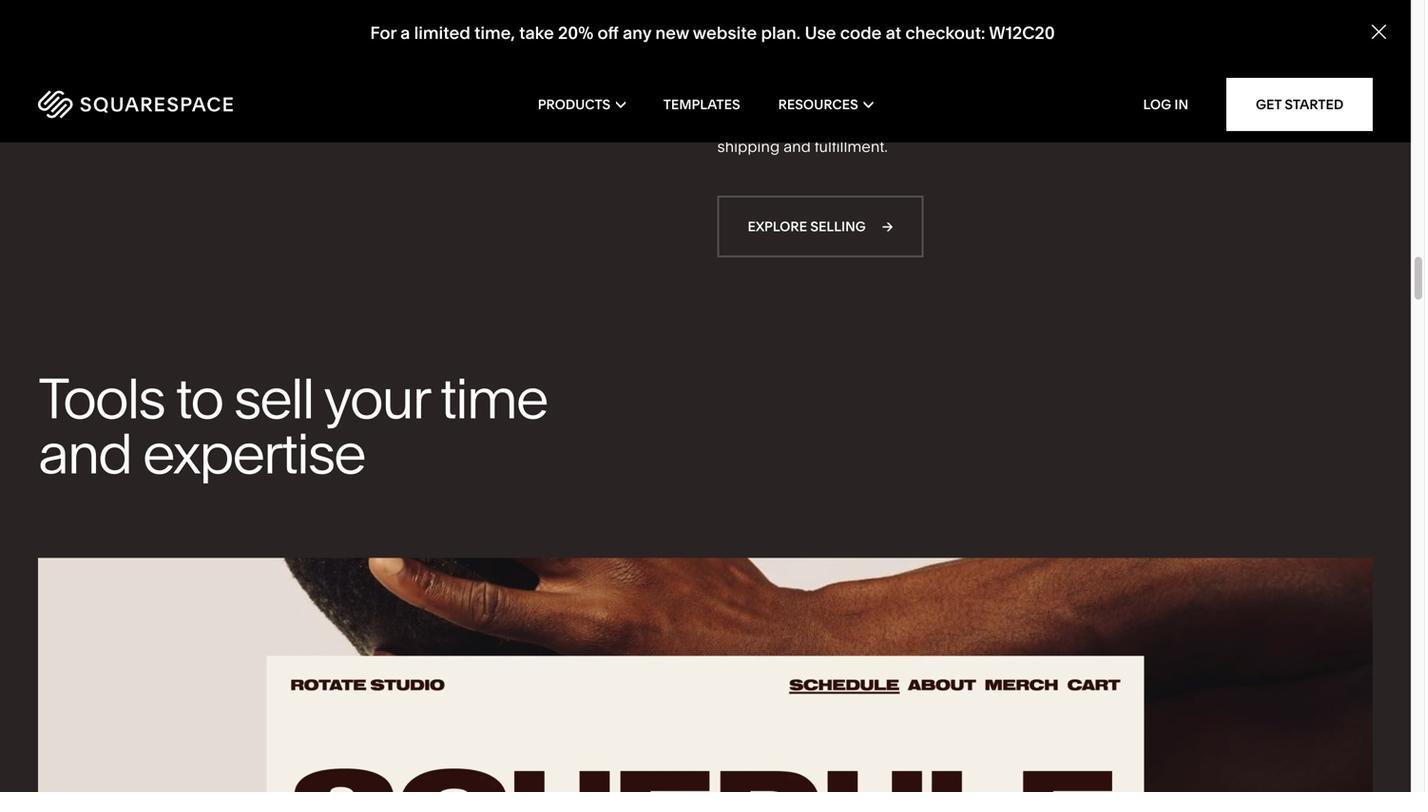 Task type: locate. For each thing, give the bounding box(es) containing it.
0 vertical spatial your
[[104, 115, 147, 140]]

for a limited time, take 20% off any new website plan. use code at checkout: w12c20
[[370, 23, 1055, 43]]

2 horizontal spatial and
[[1207, 116, 1235, 135]]

→
[[882, 219, 893, 235]]

plan.
[[761, 23, 801, 43]]

log             in link
[[1143, 96, 1189, 113]]

new
[[655, 23, 689, 43]]

0 horizontal spatial to
[[175, 365, 222, 433]]

time
[[440, 365, 547, 433]]

a fitness brand website with off-white background, maroon text, and a woman working out, offering scheduling capabilities with fitness professionals. image
[[0, 482, 1411, 793]]

2 vertical spatial and
[[38, 420, 131, 488]]

0 vertical spatial and
[[1207, 116, 1235, 135]]

website
[[693, 23, 757, 43]]

in
[[1175, 96, 1189, 113]]

sell
[[234, 365, 313, 433]]

power your online store
[[38, 115, 267, 140]]

to left sell
[[175, 365, 222, 433]]

from
[[1096, 116, 1129, 135]]

to left run
[[867, 116, 881, 135]]

everything you need to run an ecommerce business, from payments and checkout to shipping and fulfillment.
[[717, 116, 1322, 156]]

your
[[104, 115, 147, 140], [323, 365, 429, 433]]

need
[[826, 116, 863, 135]]

and
[[1207, 116, 1235, 135], [783, 137, 811, 156], [38, 420, 131, 488]]

1 horizontal spatial and
[[783, 137, 811, 156]]

ecommerce
[[933, 116, 1021, 135]]

products
[[538, 96, 611, 113]]

selling
[[810, 219, 866, 235]]

squarespace logo link
[[38, 90, 305, 119]]

started
[[1285, 96, 1344, 113]]

you
[[796, 116, 823, 135]]

to
[[867, 116, 881, 135], [1308, 116, 1322, 135], [175, 365, 222, 433]]

and inside "tools to sell your time and expertise"
[[38, 420, 131, 488]]

log             in
[[1143, 96, 1189, 113]]

expertise
[[142, 420, 365, 488]]

store
[[216, 115, 267, 140]]

tools to sell your time and expertise
[[38, 365, 547, 488]]

squarespace logo image
[[38, 90, 233, 119]]

1 vertical spatial your
[[323, 365, 429, 433]]

to down started
[[1308, 116, 1322, 135]]

shipping
[[717, 137, 780, 156]]

1 horizontal spatial your
[[323, 365, 429, 433]]

fulfillment.
[[815, 137, 888, 156]]

power
[[38, 115, 99, 140]]

take
[[519, 23, 554, 43]]

limited
[[414, 23, 470, 43]]

code
[[840, 23, 882, 43]]

0 horizontal spatial and
[[38, 420, 131, 488]]

checkout:
[[905, 23, 985, 43]]

2 horizontal spatial to
[[1308, 116, 1322, 135]]

checkout
[[1238, 116, 1304, 135]]

at
[[886, 23, 901, 43]]

an
[[912, 116, 930, 135]]



Task type: vqa. For each thing, say whether or not it's contained in the screenshot.
degraw Element
no



Task type: describe. For each thing, give the bounding box(es) containing it.
use
[[805, 23, 836, 43]]

explore selling
[[748, 219, 866, 235]]

0 horizontal spatial your
[[104, 115, 147, 140]]

payments
[[1133, 116, 1204, 135]]

products button
[[538, 67, 625, 143]]

templates link
[[663, 67, 740, 143]]

1 vertical spatial and
[[783, 137, 811, 156]]

a
[[400, 23, 410, 43]]

an ecommerce website showcasing a beige lighting fixture sculpture with a red curtain-like background, featuring a 'shop now' button and sale highlights. image
[[0, 0, 1411, 115]]

resources
[[778, 96, 858, 113]]

get
[[1256, 96, 1282, 113]]

tools
[[38, 365, 164, 433]]

everything
[[717, 116, 793, 135]]

log
[[1143, 96, 1171, 113]]

time,
[[474, 23, 515, 43]]

online
[[151, 115, 212, 140]]

get started link
[[1227, 78, 1373, 131]]

off
[[597, 23, 619, 43]]

to inside "tools to sell your time and expertise"
[[175, 365, 222, 433]]

business,
[[1025, 116, 1092, 135]]

w12c20
[[989, 23, 1055, 43]]

your inside "tools to sell your time and expertise"
[[323, 365, 429, 433]]

any
[[623, 23, 651, 43]]

explore
[[748, 219, 807, 235]]

resources button
[[778, 67, 873, 143]]

templates
[[663, 96, 740, 113]]

run
[[885, 116, 908, 135]]

20%
[[558, 23, 593, 43]]

get started
[[1256, 96, 1344, 113]]

1 horizontal spatial to
[[867, 116, 881, 135]]

for
[[370, 23, 396, 43]]



